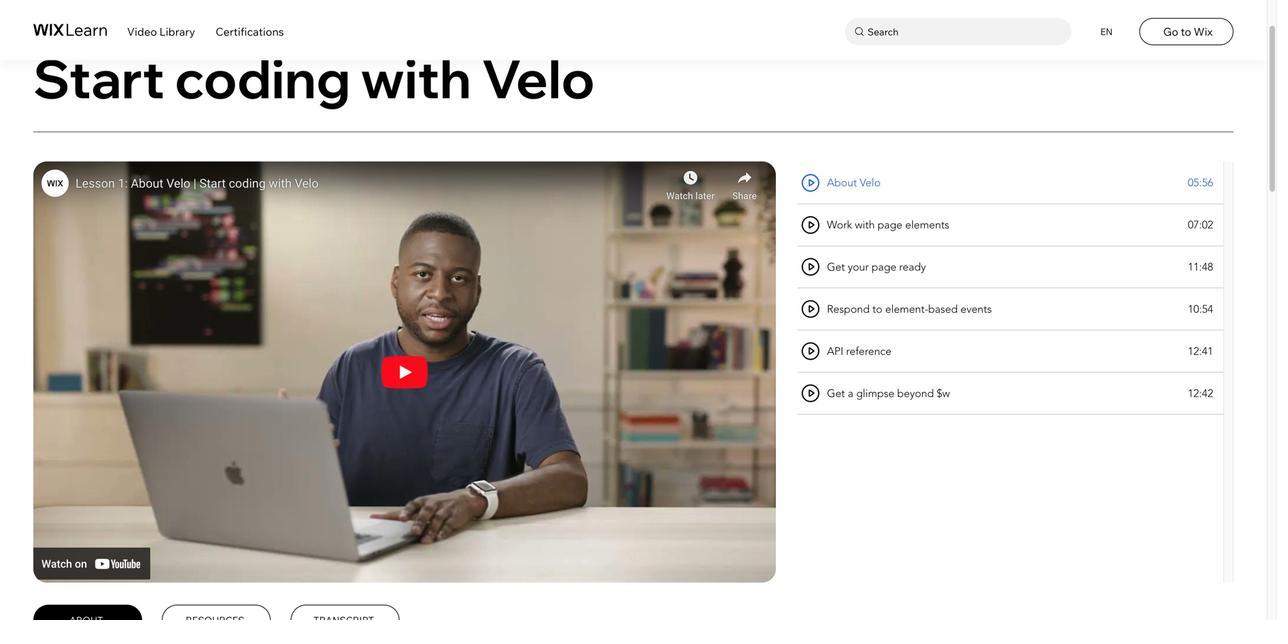 Task type: locate. For each thing, give the bounding box(es) containing it.
07:02
[[1189, 218, 1214, 231]]

api left the api reference
[[811, 349, 818, 354]]

with
[[361, 45, 472, 112], [855, 218, 875, 231]]

11:48
[[1189, 261, 1214, 274]]

1 horizontal spatial to
[[1182, 25, 1192, 39]]

to inside list item
[[873, 303, 883, 316]]

about up work
[[827, 176, 857, 189]]

6 lessons   |   61m
[[33, 18, 145, 33]]

1 vertical spatial page
[[872, 261, 897, 274]]

09 lesson icons/replay/05 replay full image left respond
[[802, 300, 821, 319]]

video library link
[[127, 25, 195, 39]]

1 vertical spatial with
[[855, 218, 875, 231]]

play api reference button
[[802, 343, 837, 360]]

1 vertical spatial to
[[873, 303, 883, 316]]

reference down respond
[[819, 349, 837, 354]]

start
[[33, 45, 165, 112]]

0 horizontal spatial api
[[811, 349, 818, 354]]

2 09 lesson icons/replay/05 replay full image from the top
[[802, 216, 821, 235]]

api reference
[[827, 345, 892, 358]]

2 play from the top
[[802, 349, 810, 354]]

1 play from the top
[[802, 180, 810, 185]]

about velo
[[827, 176, 881, 189]]

0 horizontal spatial to
[[873, 303, 883, 316]]

1 get from the top
[[827, 261, 845, 274]]

page right 'your'
[[872, 261, 897, 274]]

1 horizontal spatial velo
[[824, 180, 832, 185]]

api inside button
[[811, 349, 818, 354]]

list item containing work with page elements
[[798, 204, 1224, 249]]

09 lesson icons/replay/05 replay full image for get a glimpse beyond $w
[[802, 384, 821, 403]]

to inside menu bar
[[1182, 25, 1192, 39]]

play left the api reference
[[802, 349, 810, 354]]

wix
[[1194, 25, 1213, 39]]

get left 'your'
[[827, 261, 845, 274]]

velo
[[482, 45, 595, 112], [860, 176, 881, 189], [824, 180, 832, 185]]

09 lesson icons/replay/05 replay full image for api reference
[[802, 342, 821, 361]]

0 vertical spatial get
[[827, 261, 845, 274]]

09 lesson icons/replay/05 replay full image left work
[[802, 216, 821, 235]]

3 list item from the top
[[798, 246, 1224, 291]]

list item containing about velo
[[798, 162, 1224, 207]]

0 vertical spatial with
[[361, 45, 472, 112]]

1 horizontal spatial reference
[[847, 345, 892, 358]]

to right respond
[[873, 303, 883, 316]]

get your page ready
[[827, 261, 926, 274]]

6 list item from the top
[[798, 373, 1224, 418]]

09 lesson icons/replay/05 replay full image left 'your'
[[802, 258, 821, 277]]

0 vertical spatial play
[[802, 180, 810, 185]]

reference inside button
[[819, 349, 837, 354]]

about left about velo
[[811, 180, 823, 185]]

09 lesson icons/replay/05 replay full image for work with page elements
[[802, 216, 821, 235]]

reference
[[847, 345, 892, 358], [819, 349, 837, 354]]

1 vertical spatial get
[[827, 387, 845, 400]]

5 09 lesson icons/replay/05 replay full image from the top
[[802, 342, 821, 361]]

list item containing get a glimpse beyond $w
[[798, 373, 1224, 418]]

api down respond
[[827, 345, 844, 358]]

coding
[[175, 45, 351, 112]]

4 list item from the top
[[798, 289, 1224, 333]]

12:41
[[1189, 345, 1214, 358]]

0 horizontal spatial about
[[811, 180, 823, 185]]

5 list item from the top
[[798, 331, 1224, 376]]

09 lesson icons/replay/05 replay full image left about velo
[[802, 173, 821, 192]]

05:56
[[1189, 176, 1214, 189]]

work
[[827, 218, 853, 231]]

09 lesson icons/replay/05 replay full image
[[802, 173, 821, 192], [802, 216, 821, 235], [802, 258, 821, 277], [802, 300, 821, 319], [802, 342, 821, 361], [802, 384, 821, 403]]

0 horizontal spatial reference
[[819, 349, 837, 354]]

to right go
[[1182, 25, 1192, 39]]

certifications
[[216, 25, 284, 39]]

en button
[[1093, 18, 1120, 45]]

1 list item from the top
[[798, 162, 1224, 207]]

12:42
[[1189, 387, 1214, 400]]

api
[[827, 345, 844, 358], [811, 349, 818, 354]]

elements
[[906, 218, 950, 231]]

play left about velo
[[802, 180, 810, 185]]

2 get from the top
[[827, 387, 845, 400]]

0 horizontal spatial velo
[[482, 45, 595, 112]]

1 09 lesson icons/replay/05 replay full image from the top
[[802, 173, 821, 192]]

0 vertical spatial to
[[1182, 25, 1192, 39]]

1 horizontal spatial with
[[855, 218, 875, 231]]

get
[[827, 261, 845, 274], [827, 387, 845, 400]]

3 09 lesson icons/replay/05 replay full image from the top
[[802, 258, 821, 277]]

list item
[[798, 162, 1224, 207], [798, 204, 1224, 249], [798, 246, 1224, 291], [798, 289, 1224, 333], [798, 331, 1224, 376], [798, 373, 1224, 418]]

menu bar
[[0, 0, 1268, 60]]

09 lesson icons/replay/05 replay full image left 'a'
[[802, 384, 821, 403]]

4 09 lesson icons/replay/05 replay full image from the top
[[802, 300, 821, 319]]

list item containing get your page ready
[[798, 246, 1224, 291]]

page
[[878, 218, 903, 231], [872, 261, 897, 274]]

get left 'a'
[[827, 387, 845, 400]]

ready
[[900, 261, 926, 274]]

to for respond
[[873, 303, 883, 316]]

to
[[1182, 25, 1192, 39], [873, 303, 883, 316]]

play
[[802, 180, 810, 185], [802, 349, 810, 354]]

reference up glimpse
[[847, 345, 892, 358]]

0 vertical spatial page
[[878, 218, 903, 231]]

09 lesson icons/replay/05 replay full image left the api reference
[[802, 342, 821, 361]]

based
[[929, 303, 958, 316]]

2 list item from the top
[[798, 204, 1224, 249]]

play for about velo
[[802, 180, 810, 185]]

page left 'elements'
[[878, 218, 903, 231]]

6 09 lesson icons/replay/05 replay full image from the top
[[802, 384, 821, 403]]

09 lesson icons/replay/05 replay full image for about velo
[[802, 173, 821, 192]]

1 vertical spatial play
[[802, 349, 810, 354]]

09 lesson icons/replay/05 replay full image for respond to element-based events
[[802, 300, 821, 319]]

list
[[798, 162, 1224, 418]]

about
[[827, 176, 857, 189], [811, 180, 823, 185]]



Task type: describe. For each thing, give the bounding box(es) containing it.
2 horizontal spatial velo
[[860, 176, 881, 189]]

list item containing respond to element-based events
[[798, 289, 1224, 333]]

page for elements
[[878, 218, 903, 231]]

menu bar containing video library
[[0, 0, 1268, 60]]

get for get a glimpse beyond $w
[[827, 387, 845, 400]]

work with page elements
[[827, 218, 950, 231]]

glimpse
[[857, 387, 895, 400]]

play for api reference
[[802, 349, 810, 354]]

page for ready
[[872, 261, 897, 274]]

video
[[127, 25, 157, 39]]

play api reference
[[802, 349, 837, 354]]

go
[[1164, 25, 1179, 39]]

about inside button
[[811, 180, 823, 185]]

respond
[[827, 303, 870, 316]]

respond to element-based events
[[827, 303, 992, 316]]

go to wix
[[1164, 25, 1213, 39]]

get a glimpse beyond $w
[[827, 387, 950, 400]]

get for get your page ready
[[827, 261, 845, 274]]

10:54
[[1189, 303, 1214, 316]]

$w
[[937, 387, 950, 400]]

list containing about velo
[[798, 162, 1224, 418]]

certifications link
[[216, 25, 284, 39]]

beyond
[[898, 387, 934, 400]]

velo inside button
[[824, 180, 832, 185]]

to for go
[[1182, 25, 1192, 39]]

0 horizontal spatial with
[[361, 45, 472, 112]]

1 horizontal spatial about
[[827, 176, 857, 189]]

element-
[[886, 303, 929, 316]]

a
[[848, 387, 854, 400]]

09 lesson icons/replay/05 replay full image for get your page ready
[[802, 258, 821, 277]]

6
[[33, 18, 41, 33]]

play about velo
[[802, 180, 832, 185]]

library
[[160, 25, 195, 39]]

Search text field
[[865, 23, 1069, 40]]

events
[[961, 303, 992, 316]]

en
[[1101, 26, 1113, 38]]

1 horizontal spatial api
[[827, 345, 844, 358]]

your
[[848, 261, 869, 274]]

start coding with velo
[[33, 45, 595, 112]]

list item containing api reference
[[798, 331, 1224, 376]]

video library
[[127, 25, 195, 39]]

go to wix link
[[1140, 18, 1234, 45]]

play about velo button
[[802, 174, 832, 192]]

with inside list item
[[855, 218, 875, 231]]



Task type: vqa. For each thing, say whether or not it's contained in the screenshot.
"reach"
no



